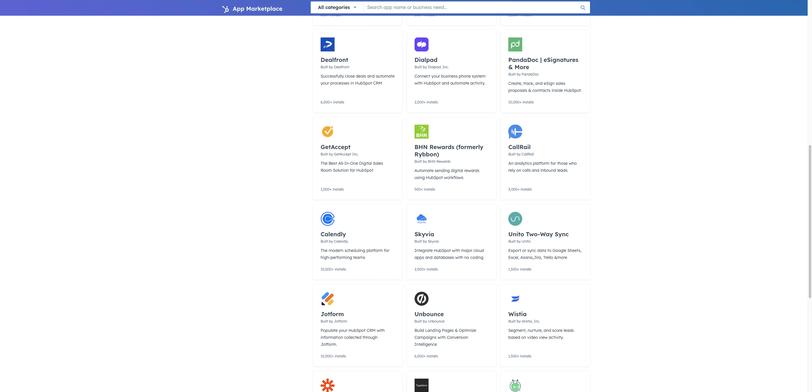 Task type: describe. For each thing, give the bounding box(es) containing it.
analytics
[[515, 161, 532, 166]]

integrate
[[415, 248, 433, 254]]

2,500 for dialpad
[[415, 100, 424, 105]]

marketplace
[[246, 5, 283, 12]]

optimize
[[459, 328, 476, 334]]

& inside "create, track, and esign sales proposals & contracts inside hubspot."
[[529, 88, 532, 93]]

app marketplace
[[233, 5, 283, 12]]

by for dealfront
[[329, 65, 333, 69]]

3,000
[[509, 187, 518, 192]]

installs for getaccept
[[333, 187, 344, 192]]

+ for getaccept
[[330, 187, 332, 192]]

0 vertical spatial callrail
[[509, 144, 531, 151]]

built for callrail
[[509, 152, 516, 157]]

10,000 for &
[[509, 100, 520, 105]]

built for wistia
[[509, 320, 516, 324]]

by for skyvia
[[423, 240, 427, 244]]

databases
[[434, 255, 454, 261]]

installs for calendly
[[335, 268, 346, 272]]

rely
[[509, 168, 515, 173]]

1 vertical spatial skyvia
[[428, 240, 439, 244]]

unbounce built by unbounce
[[415, 311, 445, 324]]

export or sync data to google sheets, excel, asana,jira, trello &more
[[509, 248, 582, 261]]

apps
[[415, 255, 424, 261]]

0 vertical spatial skyvia
[[415, 231, 435, 238]]

close
[[345, 74, 355, 79]]

jotform built by jotform
[[321, 311, 347, 324]]

populate
[[321, 328, 338, 334]]

+ for unito
[[517, 268, 519, 272]]

calendly built by calendly
[[321, 231, 348, 244]]

1 vertical spatial dealfront
[[334, 65, 350, 69]]

by for dialpad
[[423, 65, 427, 69]]

categories
[[326, 4, 350, 10]]

rewards
[[464, 168, 480, 173]]

1 500 from the top
[[415, 13, 421, 17]]

built for jotform
[[321, 320, 328, 324]]

sync
[[528, 248, 536, 254]]

0 vertical spatial getaccept
[[321, 144, 351, 151]]

1 vertical spatial rewards
[[437, 160, 451, 164]]

your for jotform
[[339, 328, 348, 334]]

asana,jira,
[[521, 255, 542, 261]]

all
[[318, 4, 324, 10]]

automate
[[415, 168, 434, 173]]

built for skyvia
[[415, 240, 422, 244]]

to
[[548, 248, 552, 254]]

2,000 + installs
[[509, 13, 532, 17]]

connect
[[415, 74, 431, 79]]

build landing pages & optimize campaigns with conversion intelligence
[[415, 328, 476, 348]]

0 vertical spatial dealfront
[[321, 56, 348, 63]]

inc. for getaccept
[[352, 152, 359, 157]]

2,500 + installs for skyvia
[[415, 268, 438, 272]]

google
[[553, 248, 567, 254]]

inbound
[[541, 168, 556, 173]]

installs for skyvia
[[427, 268, 438, 272]]

+ for pandadoc
[[520, 100, 522, 105]]

integrate hubspot with major cloud apps and databases with no coding
[[415, 248, 484, 261]]

calls
[[523, 168, 531, 173]]

& for optimize
[[455, 328, 458, 334]]

based
[[509, 335, 520, 341]]

contracts
[[533, 88, 551, 93]]

on inside an analytics platform for those who rely on calls and inbound leads.
[[517, 168, 521, 173]]

all-
[[338, 161, 345, 166]]

build
[[415, 328, 424, 334]]

+ for bhn
[[421, 187, 423, 192]]

+ for unbounce
[[424, 355, 426, 359]]

high-
[[321, 255, 331, 261]]

+ for callrail
[[518, 187, 520, 192]]

or
[[523, 248, 527, 254]]

inc. for wistia
[[534, 320, 540, 324]]

built for getaccept
[[321, 152, 328, 157]]

2,000
[[509, 13, 518, 17]]

300
[[321, 13, 327, 17]]

wistia built by wistia, inc.
[[509, 311, 540, 324]]

with left major
[[452, 248, 460, 254]]

dialpad
[[415, 56, 438, 63]]

installs for unbounce
[[427, 355, 438, 359]]

10,000 + installs for &
[[509, 100, 534, 105]]

with inside build landing pages & optimize campaigns with conversion intelligence
[[438, 335, 446, 341]]

phone
[[459, 74, 471, 79]]

6,500 + installs
[[415, 355, 438, 359]]

in
[[351, 81, 354, 86]]

10,000 for jotform
[[321, 355, 332, 359]]

modern
[[329, 248, 344, 254]]

6,000
[[321, 100, 330, 105]]

segment,
[[509, 328, 527, 334]]

score
[[553, 328, 563, 334]]

+ for skyvia
[[424, 268, 426, 272]]

with left no
[[455, 255, 463, 261]]

track,
[[524, 81, 534, 86]]

+ for jotform
[[332, 355, 334, 359]]

installs for jotform
[[335, 355, 346, 359]]

proposals
[[509, 88, 527, 93]]

more
[[515, 63, 529, 71]]

leads
[[564, 328, 574, 334]]

digital
[[359, 161, 372, 166]]

sales
[[373, 161, 383, 166]]

inside
[[552, 88, 563, 93]]

6,500
[[415, 355, 424, 359]]

2 500 + installs from the top
[[415, 187, 435, 192]]

|
[[540, 56, 542, 63]]

trello
[[544, 255, 553, 261]]

intelligence
[[415, 342, 437, 348]]

1,500 + installs for built
[[509, 355, 532, 359]]

10,000 + installs for jotform
[[321, 355, 346, 359]]

activity. for wistia
[[549, 335, 564, 341]]

video
[[528, 335, 538, 341]]

by for unbounce
[[423, 320, 427, 324]]

scheduling
[[345, 248, 365, 254]]

&more
[[555, 255, 567, 261]]

built inside bhn rewards (formerly rybbon) built by bhn rewards
[[415, 160, 422, 164]]

jotform.
[[321, 342, 337, 348]]

platform inside the modern scheduling platform for high-performing teams
[[367, 248, 383, 254]]

coding
[[471, 255, 484, 261]]

+ for calendly
[[332, 268, 334, 272]]

installs for unito
[[520, 268, 532, 272]]

one
[[350, 161, 358, 166]]

skyvia built by skyvia
[[415, 231, 439, 244]]

sales
[[556, 81, 566, 86]]

1,000 + installs
[[321, 187, 344, 192]]

1 500 + installs from the top
[[415, 13, 435, 17]]

hubspot.
[[564, 88, 582, 93]]

all categories
[[318, 4, 350, 10]]

by inside bhn rewards (formerly rybbon) built by bhn rewards
[[423, 160, 427, 164]]

data
[[538, 248, 547, 254]]

wistia,
[[522, 320, 533, 324]]

sheets,
[[568, 248, 582, 254]]

callrail built by callrail
[[509, 144, 534, 157]]

deals
[[356, 74, 366, 79]]

by inside pandadoc | esignatures & more built by pandadoc
[[517, 72, 521, 77]]

bhn rewards (formerly rybbon) built by bhn rewards
[[415, 144, 484, 164]]

1,500 for two-
[[509, 268, 517, 272]]

pandadoc | esignatures & more built by pandadoc
[[509, 56, 579, 77]]

installs for callrail
[[521, 187, 532, 192]]

populate your hubspot crm with information collected through jotform.
[[321, 328, 385, 348]]

1 vertical spatial callrail
[[522, 152, 534, 157]]

the best all-in-one digital sales room solution for hubspot
[[321, 161, 383, 173]]

teams
[[353, 255, 365, 261]]

1 vertical spatial jotform
[[334, 320, 347, 324]]

0 vertical spatial rewards
[[430, 144, 455, 151]]

by for getaccept
[[329, 152, 333, 157]]

and inside integrate hubspot with major cloud apps and databases with no coding
[[425, 255, 433, 261]]

0 vertical spatial bhn
[[415, 144, 428, 151]]

campaigns
[[415, 335, 437, 341]]



Task type: locate. For each thing, give the bounding box(es) containing it.
built up 'populate'
[[321, 320, 328, 324]]

the up high-
[[321, 248, 328, 254]]

inc. inside the getaccept built by getaccept inc.
[[352, 152, 359, 157]]

and inside connect your business phone system with hubspot and automate activity.
[[442, 81, 449, 86]]

hubspot down the connect
[[424, 81, 441, 86]]

built down wistia
[[509, 320, 516, 324]]

dealfront
[[321, 56, 348, 63], [334, 65, 350, 69]]

hubspot down sending
[[426, 175, 443, 180]]

2 horizontal spatial for
[[551, 161, 556, 166]]

dealfront up 'successfully'
[[321, 56, 348, 63]]

1 the from the top
[[321, 161, 328, 166]]

0 horizontal spatial for
[[350, 168, 355, 173]]

skyvia
[[415, 231, 435, 238], [428, 240, 439, 244]]

getaccept built by getaccept inc.
[[321, 144, 359, 157]]

your inside populate your hubspot crm with information collected through jotform.
[[339, 328, 348, 334]]

and down integrate
[[425, 255, 433, 261]]

by inside calendly built by calendly
[[329, 240, 333, 244]]

10,000 + installs down "proposals"
[[509, 100, 534, 105]]

built up automate
[[415, 160, 422, 164]]

processes
[[331, 81, 350, 86]]

2 1,500 + installs from the top
[[509, 355, 532, 359]]

hubspot inside connect your business phone system with hubspot and automate activity.
[[424, 81, 441, 86]]

and inside successfully close deals and automate your processes in hubspot crm
[[367, 74, 375, 79]]

built up build
[[415, 320, 422, 324]]

0 vertical spatial 1,500
[[509, 268, 517, 272]]

by up analytics
[[517, 152, 521, 157]]

2 2,500 from the top
[[415, 268, 424, 272]]

1 vertical spatial 10,000 + installs
[[321, 268, 346, 272]]

0 vertical spatial for
[[551, 161, 556, 166]]

0 horizontal spatial platform
[[367, 248, 383, 254]]

1 vertical spatial activity.
[[549, 335, 564, 341]]

activity. down score
[[549, 335, 564, 341]]

built inside wistia built by wistia, inc.
[[509, 320, 516, 324]]

2 vertical spatial for
[[384, 248, 390, 254]]

0 vertical spatial activity.
[[471, 81, 486, 86]]

workflows.
[[444, 175, 464, 180]]

export
[[509, 248, 521, 254]]

0 horizontal spatial automate
[[376, 74, 395, 79]]

inc. for dialpad
[[443, 65, 449, 69]]

+ for dialpad
[[424, 100, 426, 105]]

hubspot inside successfully close deals and automate your processes in hubspot crm
[[355, 81, 372, 86]]

hubspot inside the best all-in-one digital sales room solution for hubspot
[[357, 168, 374, 173]]

0 vertical spatial 10,000
[[509, 100, 520, 105]]

by up 'successfully'
[[329, 65, 333, 69]]

with inside connect your business phone system with hubspot and automate activity.
[[415, 81, 423, 86]]

esignatures
[[544, 56, 579, 63]]

nurture,
[[528, 328, 543, 334]]

on left video
[[522, 335, 526, 341]]

automate inside successfully close deals and automate your processes in hubspot crm
[[376, 74, 395, 79]]

300 + installs
[[321, 13, 341, 17]]

0 vertical spatial jotform
[[321, 311, 344, 318]]

getaccept up best at the top left of page
[[321, 144, 351, 151]]

1 vertical spatial 2,500
[[415, 268, 424, 272]]

built up integrate
[[415, 240, 422, 244]]

by inside callrail built by callrail
[[517, 152, 521, 157]]

inc. inside dialpad built by dialpad, inc.
[[443, 65, 449, 69]]

1 vertical spatial pandadoc
[[522, 72, 539, 77]]

the inside the best all-in-one digital sales room solution for hubspot
[[321, 161, 328, 166]]

built up export
[[509, 240, 516, 244]]

0 vertical spatial your
[[432, 74, 440, 79]]

the for getaccept
[[321, 161, 328, 166]]

the
[[321, 161, 328, 166], [321, 248, 328, 254]]

1 vertical spatial inc.
[[352, 152, 359, 157]]

activity. down "system"
[[471, 81, 486, 86]]

2 vertical spatial &
[[455, 328, 458, 334]]

by up the modern
[[329, 240, 333, 244]]

hubspot up databases
[[434, 248, 451, 254]]

1 horizontal spatial automate
[[451, 81, 469, 86]]

by inside the getaccept built by getaccept inc.
[[329, 152, 333, 157]]

1 vertical spatial unbounce
[[428, 320, 445, 324]]

automate inside connect your business phone system with hubspot and automate activity.
[[451, 81, 469, 86]]

0 horizontal spatial your
[[321, 81, 329, 86]]

1,500 down excel,
[[509, 268, 517, 272]]

1 vertical spatial crm
[[367, 328, 376, 334]]

dialpad built by dialpad, inc.
[[415, 56, 449, 69]]

unito up "or"
[[522, 240, 531, 244]]

crm right in
[[373, 81, 382, 86]]

hubspot down digital
[[357, 168, 374, 173]]

1 vertical spatial your
[[321, 81, 329, 86]]

major
[[461, 248, 473, 254]]

Search app name or business need... search field
[[364, 1, 590, 13]]

built inside callrail built by callrail
[[509, 152, 516, 157]]

built inside dealfront built by dealfront
[[321, 65, 328, 69]]

1 vertical spatial unito
[[522, 240, 531, 244]]

on right rely
[[517, 168, 521, 173]]

built for unbounce
[[415, 320, 422, 324]]

built for dialpad
[[415, 65, 422, 69]]

0 vertical spatial pandadoc
[[509, 56, 539, 63]]

installs for dealfront
[[333, 100, 344, 105]]

& up conversion
[[455, 328, 458, 334]]

pages
[[442, 328, 454, 334]]

by up export
[[517, 240, 521, 244]]

successfully
[[321, 74, 344, 79]]

10,000 down jotform.
[[321, 355, 332, 359]]

0 vertical spatial 1,500 + installs
[[509, 268, 532, 272]]

2 vertical spatial 10,000
[[321, 355, 332, 359]]

2,500 + installs for dialpad
[[415, 100, 438, 105]]

0 horizontal spatial activity.
[[471, 81, 486, 86]]

built inside skyvia built by skyvia
[[415, 240, 422, 244]]

6,000 + installs
[[321, 100, 344, 105]]

10,000 + installs down jotform.
[[321, 355, 346, 359]]

and up 'view'
[[544, 328, 551, 334]]

room
[[321, 168, 332, 173]]

with inside populate your hubspot crm with information collected through jotform.
[[377, 328, 385, 334]]

2 2,500 + installs from the top
[[415, 268, 438, 272]]

1,000
[[321, 187, 330, 192]]

your inside successfully close deals and automate your processes in hubspot crm
[[321, 81, 329, 86]]

1 vertical spatial on
[[522, 335, 526, 341]]

view
[[539, 335, 548, 341]]

for inside an analytics platform for those who rely on calls and inbound leads.
[[551, 161, 556, 166]]

and inside an analytics platform for those who rely on calls and inbound leads.
[[532, 168, 540, 173]]

automate right deals
[[376, 74, 395, 79]]

and right the calls
[[532, 168, 540, 173]]

using
[[415, 175, 425, 180]]

built up the connect
[[415, 65, 422, 69]]

crm inside successfully close deals and automate your processes in hubspot crm
[[373, 81, 382, 86]]

installs for bhn
[[424, 187, 435, 192]]

0 vertical spatial 500
[[415, 13, 421, 17]]

2,500 + installs down the connect
[[415, 100, 438, 105]]

by inside dealfront built by dealfront
[[329, 65, 333, 69]]

+ for dealfront
[[330, 100, 332, 105]]

2 horizontal spatial inc.
[[534, 320, 540, 324]]

installs for dialpad
[[427, 100, 438, 105]]

1 vertical spatial getaccept
[[334, 152, 351, 157]]

by for wistia
[[517, 320, 521, 324]]

hubspot inside populate your hubspot crm with information collected through jotform.
[[349, 328, 366, 334]]

your for dialpad
[[432, 74, 440, 79]]

0 horizontal spatial &
[[455, 328, 458, 334]]

built up 'an'
[[509, 152, 516, 157]]

1 vertical spatial 10,000
[[321, 268, 332, 272]]

inc. inside wistia built by wistia, inc.
[[534, 320, 540, 324]]

2 the from the top
[[321, 248, 328, 254]]

built for dealfront
[[321, 65, 328, 69]]

jotform
[[321, 311, 344, 318], [334, 320, 347, 324]]

& down track,
[[529, 88, 532, 93]]

sync
[[555, 231, 569, 238]]

1,500 + installs down excel,
[[509, 268, 532, 272]]

0 vertical spatial inc.
[[443, 65, 449, 69]]

1 2,500 from the top
[[415, 100, 424, 105]]

built inside dialpad built by dialpad, inc.
[[415, 65, 422, 69]]

activity. for dialpad
[[471, 81, 486, 86]]

for inside the best all-in-one digital sales room solution for hubspot
[[350, 168, 355, 173]]

2,500 down the connect
[[415, 100, 424, 105]]

0 vertical spatial crm
[[373, 81, 382, 86]]

bhn
[[415, 144, 428, 151], [428, 160, 436, 164]]

by inside unito two-way sync built by unito
[[517, 240, 521, 244]]

activity.
[[471, 81, 486, 86], [549, 335, 564, 341]]

the modern scheduling platform for high-performing teams
[[321, 248, 390, 261]]

0 vertical spatial 2,500 + installs
[[415, 100, 438, 105]]

2,500
[[415, 100, 424, 105], [415, 268, 424, 272]]

0 vertical spatial calendly
[[321, 231, 346, 238]]

by down the dialpad at the top of the page
[[423, 65, 427, 69]]

activity. inside "segment, nurture, and score leads based on video view activity."
[[549, 335, 564, 341]]

leads.
[[558, 168, 569, 173]]

rybbon)
[[415, 151, 439, 158]]

built inside jotform built by jotform
[[321, 320, 328, 324]]

by inside jotform built by jotform
[[329, 320, 333, 324]]

1 1,500 from the top
[[509, 268, 517, 272]]

by up best at the top left of page
[[329, 152, 333, 157]]

create, track, and esign sales proposals & contracts inside hubspot.
[[509, 81, 582, 93]]

10,000 + installs down high-
[[321, 268, 346, 272]]

built for calendly
[[321, 240, 328, 244]]

the up room
[[321, 161, 328, 166]]

built inside pandadoc | esignatures & more built by pandadoc
[[509, 72, 516, 77]]

& left more
[[509, 63, 513, 71]]

create,
[[509, 81, 522, 86]]

successfully close deals and automate your processes in hubspot crm
[[321, 74, 395, 86]]

by down more
[[517, 72, 521, 77]]

bhn up automate
[[415, 144, 428, 151]]

2 500 from the top
[[415, 187, 421, 192]]

3,000 + installs
[[509, 187, 532, 192]]

sending
[[435, 168, 450, 173]]

platform up inbound
[[533, 161, 550, 166]]

by down rybbon) at the right of the page
[[423, 160, 427, 164]]

built up high-
[[321, 240, 328, 244]]

1,500 down based
[[509, 355, 517, 359]]

unito two-way sync built by unito
[[509, 231, 569, 244]]

getaccept up all-
[[334, 152, 351, 157]]

with up through
[[377, 328, 385, 334]]

by
[[329, 65, 333, 69], [423, 65, 427, 69], [517, 72, 521, 77], [329, 152, 333, 157], [517, 152, 521, 157], [423, 160, 427, 164], [329, 240, 333, 244], [423, 240, 427, 244], [517, 240, 521, 244], [329, 320, 333, 324], [423, 320, 427, 324], [517, 320, 521, 324]]

your down 'successfully'
[[321, 81, 329, 86]]

built up 'successfully'
[[321, 65, 328, 69]]

1 vertical spatial the
[[321, 248, 328, 254]]

an
[[509, 161, 514, 166]]

the inside the modern scheduling platform for high-performing teams
[[321, 248, 328, 254]]

inc.
[[443, 65, 449, 69], [352, 152, 359, 157], [534, 320, 540, 324]]

rewards
[[430, 144, 455, 151], [437, 160, 451, 164]]

& inside pandadoc | esignatures & more built by pandadoc
[[509, 63, 513, 71]]

& for more
[[509, 63, 513, 71]]

1 vertical spatial for
[[350, 168, 355, 173]]

1 2,500 + installs from the top
[[415, 100, 438, 105]]

hubspot up collected
[[349, 328, 366, 334]]

1 vertical spatial 2,500 + installs
[[415, 268, 438, 272]]

collected
[[344, 335, 362, 341]]

1 vertical spatial calendly
[[334, 240, 348, 244]]

2 1,500 from the top
[[509, 355, 517, 359]]

with down "pages"
[[438, 335, 446, 341]]

and up contracts
[[536, 81, 543, 86]]

pandadoc up track,
[[522, 72, 539, 77]]

by for callrail
[[517, 152, 521, 157]]

callrail
[[509, 144, 531, 151], [522, 152, 534, 157]]

2,500 for skyvia
[[415, 268, 424, 272]]

by down wistia
[[517, 320, 521, 324]]

the for calendly
[[321, 248, 328, 254]]

platform inside an analytics platform for those who rely on calls and inbound leads.
[[533, 161, 550, 166]]

built inside calendly built by calendly
[[321, 240, 328, 244]]

1,500 for built
[[509, 355, 517, 359]]

those
[[557, 161, 568, 166]]

0 vertical spatial 500 + installs
[[415, 13, 435, 17]]

no
[[465, 255, 469, 261]]

0 vertical spatial the
[[321, 161, 328, 166]]

0 vertical spatial platform
[[533, 161, 550, 166]]

by up 'populate'
[[329, 320, 333, 324]]

digital
[[451, 168, 463, 173]]

(formerly
[[456, 144, 484, 151]]

on inside "segment, nurture, and score leads based on video view activity."
[[522, 335, 526, 341]]

1 vertical spatial 500 + installs
[[415, 187, 435, 192]]

unito up export
[[509, 231, 524, 238]]

unbounce
[[415, 311, 444, 318], [428, 320, 445, 324]]

and right deals
[[367, 74, 375, 79]]

built inside unito two-way sync built by unito
[[509, 240, 516, 244]]

hubspot down deals
[[355, 81, 372, 86]]

installs for wistia
[[520, 355, 532, 359]]

dialpad,
[[428, 65, 442, 69]]

your up collected
[[339, 328, 348, 334]]

2 horizontal spatial &
[[529, 88, 532, 93]]

esign
[[544, 81, 555, 86]]

1 horizontal spatial activity.
[[549, 335, 564, 341]]

hubspot inside automate sending digital rewards using hubspot workflows.
[[426, 175, 443, 180]]

hubspot inside integrate hubspot with major cloud apps and databases with no coding
[[434, 248, 451, 254]]

10,000 + installs for calendly
[[321, 268, 346, 272]]

built inside unbounce built by unbounce
[[415, 320, 422, 324]]

by for calendly
[[329, 240, 333, 244]]

1,500 + installs for two-
[[509, 268, 532, 272]]

+
[[327, 13, 329, 17], [421, 13, 423, 17], [518, 13, 520, 17], [330, 100, 332, 105], [424, 100, 426, 105], [520, 100, 522, 105], [330, 187, 332, 192], [421, 187, 423, 192], [518, 187, 520, 192], [332, 268, 334, 272], [424, 268, 426, 272], [517, 268, 519, 272], [332, 355, 334, 359], [424, 355, 426, 359], [517, 355, 519, 359]]

1 horizontal spatial your
[[339, 328, 348, 334]]

1 horizontal spatial &
[[509, 63, 513, 71]]

10,000 for calendly
[[321, 268, 332, 272]]

by inside unbounce built by unbounce
[[423, 320, 427, 324]]

and inside "segment, nurture, and score leads based on video view activity."
[[544, 328, 551, 334]]

10,000
[[509, 100, 520, 105], [321, 268, 332, 272], [321, 355, 332, 359]]

built inside the getaccept built by getaccept inc.
[[321, 152, 328, 157]]

built up room
[[321, 152, 328, 157]]

1 horizontal spatial platform
[[533, 161, 550, 166]]

landing
[[425, 328, 441, 334]]

connect your business phone system with hubspot and automate activity.
[[415, 74, 486, 86]]

dealfront built by dealfront
[[321, 56, 350, 69]]

for
[[551, 161, 556, 166], [350, 168, 355, 173], [384, 248, 390, 254]]

automate down phone
[[451, 81, 469, 86]]

dealfront up close
[[334, 65, 350, 69]]

1 vertical spatial &
[[529, 88, 532, 93]]

0 vertical spatial &
[[509, 63, 513, 71]]

10,000 down high-
[[321, 268, 332, 272]]

2 vertical spatial your
[[339, 328, 348, 334]]

0 vertical spatial 10,000 + installs
[[509, 100, 534, 105]]

two-
[[526, 231, 540, 238]]

bhn down rybbon) at the right of the page
[[428, 160, 436, 164]]

1,500 + installs down based
[[509, 355, 532, 359]]

app
[[233, 5, 245, 12]]

information
[[321, 335, 343, 341]]

by for jotform
[[329, 320, 333, 324]]

inc. up one
[[352, 152, 359, 157]]

system
[[472, 74, 486, 79]]

& inside build landing pages & optimize campaigns with conversion intelligence
[[455, 328, 458, 334]]

1 horizontal spatial for
[[384, 248, 390, 254]]

your down 'dialpad,'
[[432, 74, 440, 79]]

1 vertical spatial 1,500 + installs
[[509, 355, 532, 359]]

and inside "create, track, and esign sales proposals & contracts inside hubspot."
[[536, 81, 543, 86]]

by up integrate
[[423, 240, 427, 244]]

your inside connect your business phone system with hubspot and automate activity.
[[432, 74, 440, 79]]

1 vertical spatial platform
[[367, 248, 383, 254]]

0 vertical spatial automate
[[376, 74, 395, 79]]

1 1,500 + installs from the top
[[509, 268, 532, 272]]

pandadoc left |
[[509, 56, 539, 63]]

automate
[[376, 74, 395, 79], [451, 81, 469, 86]]

1 vertical spatial automate
[[451, 81, 469, 86]]

wistia
[[509, 311, 527, 318]]

with down the connect
[[415, 81, 423, 86]]

for inside the modern scheduling platform for high-performing teams
[[384, 248, 390, 254]]

by inside dialpad built by dialpad, inc.
[[423, 65, 427, 69]]

0 vertical spatial on
[[517, 168, 521, 173]]

by inside wistia built by wistia, inc.
[[517, 320, 521, 324]]

an analytics platform for those who rely on calls and inbound leads.
[[509, 161, 577, 173]]

2 horizontal spatial your
[[432, 74, 440, 79]]

0 vertical spatial 2,500
[[415, 100, 424, 105]]

automate sending digital rewards using hubspot workflows.
[[415, 168, 480, 180]]

0 horizontal spatial inc.
[[352, 152, 359, 157]]

+ for wistia
[[517, 355, 519, 359]]

and down business
[[442, 81, 449, 86]]

inc. up business
[[443, 65, 449, 69]]

&
[[509, 63, 513, 71], [529, 88, 532, 93], [455, 328, 458, 334]]

1 vertical spatial 500
[[415, 187, 421, 192]]

2 vertical spatial inc.
[[534, 320, 540, 324]]

2 vertical spatial 10,000 + installs
[[321, 355, 346, 359]]

0 vertical spatial unito
[[509, 231, 524, 238]]

cloud
[[474, 248, 484, 254]]

0 vertical spatial unbounce
[[415, 311, 444, 318]]

1,500 + installs
[[509, 268, 532, 272], [509, 355, 532, 359]]

crm inside populate your hubspot crm with information collected through jotform.
[[367, 328, 376, 334]]

1 horizontal spatial inc.
[[443, 65, 449, 69]]

installs for pandadoc
[[523, 100, 534, 105]]

2,500 + installs down apps
[[415, 268, 438, 272]]

10,000 down "proposals"
[[509, 100, 520, 105]]

2,500 down apps
[[415, 268, 424, 272]]

platform right scheduling
[[367, 248, 383, 254]]

built up create,
[[509, 72, 516, 77]]

crm up through
[[367, 328, 376, 334]]

by up build
[[423, 320, 427, 324]]

inc. up the nurture,
[[534, 320, 540, 324]]

1 vertical spatial bhn
[[428, 160, 436, 164]]

by inside skyvia built by skyvia
[[423, 240, 427, 244]]

1 vertical spatial 1,500
[[509, 355, 517, 359]]

performing
[[331, 255, 352, 261]]

activity. inside connect your business phone system with hubspot and automate activity.
[[471, 81, 486, 86]]



Task type: vqa. For each thing, say whether or not it's contained in the screenshot.
and in the Connect your business phone system with HubSpot and automate activity.
yes



